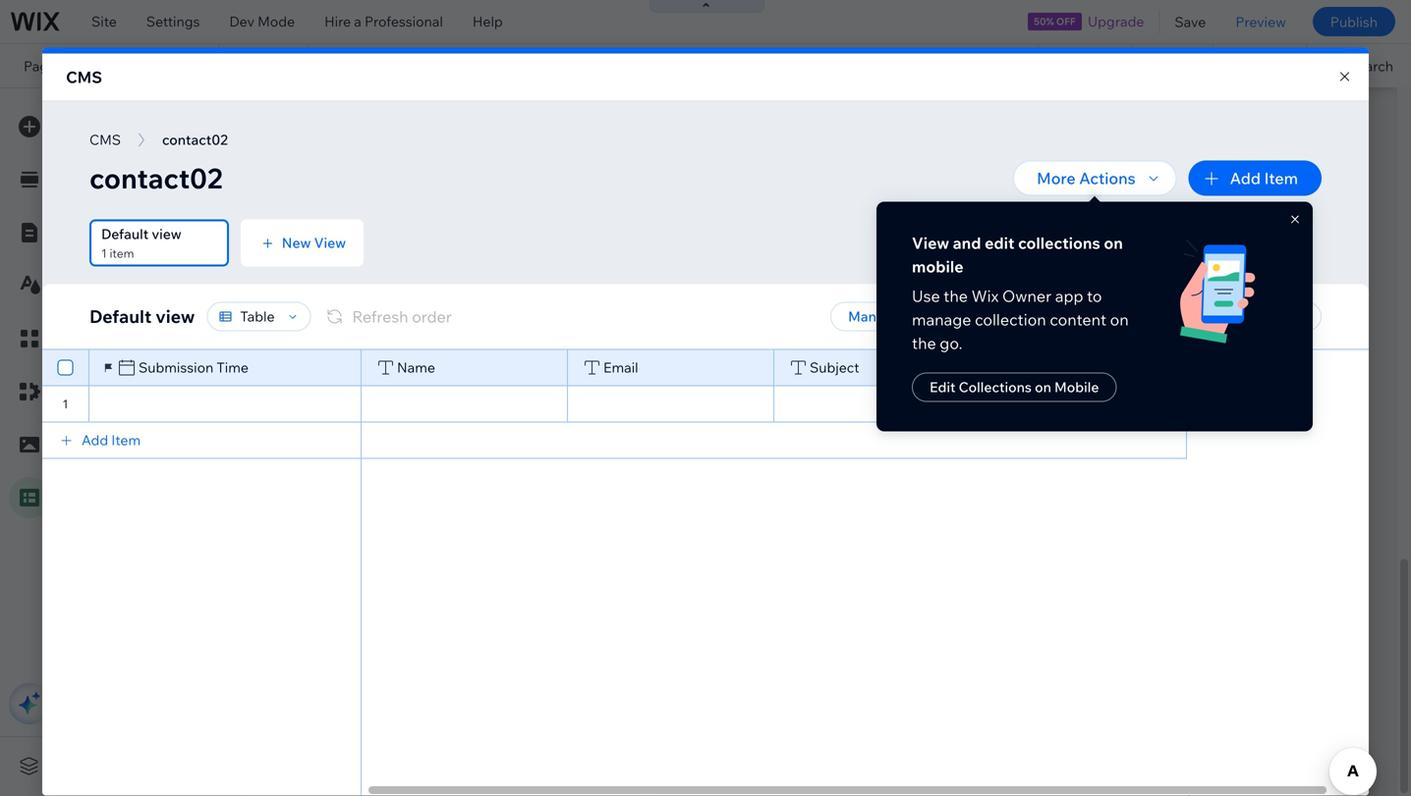 Task type: describe. For each thing, give the bounding box(es) containing it.
hire a professional
[[324, 13, 443, 30]]

50% off
[[1034, 15, 1076, 28]]

mode
[[258, 13, 295, 30]]

projects
[[74, 57, 148, 74]]

dev mode
[[229, 13, 295, 30]]

cms
[[66, 67, 102, 87]]

preview button
[[1221, 0, 1301, 43]]

more
[[123, 226, 156, 243]]

off
[[1056, 15, 1076, 28]]

50%
[[1034, 15, 1054, 28]]

upgrade
[[1088, 13, 1144, 30]]

professional
[[365, 13, 443, 30]]

learn
[[84, 226, 120, 243]]

help
[[473, 13, 503, 30]]

preview
[[1236, 13, 1286, 30]]

submissions
[[423, 250, 492, 265]]



Task type: locate. For each thing, give the bounding box(es) containing it.
contact02 permissions: form submissions
[[320, 231, 492, 265]]

save
[[1175, 13, 1206, 30]]

a
[[354, 13, 362, 30]]

contact02
[[320, 231, 385, 248]]

dev
[[229, 13, 254, 30]]

publish
[[1330, 13, 1378, 30]]

publish button
[[1313, 7, 1395, 36]]

search
[[1349, 57, 1393, 74]]

form
[[392, 250, 421, 265]]

search button
[[1307, 44, 1411, 87]]

settings
[[146, 13, 200, 30]]

permissions:
[[320, 250, 389, 265]]

save button
[[1160, 0, 1221, 43]]

site
[[91, 13, 117, 30]]

main
[[84, 159, 115, 176]]

hire
[[324, 13, 351, 30]]

learn more
[[84, 226, 156, 243]]



Task type: vqa. For each thing, say whether or not it's contained in the screenshot.
Mode
yes



